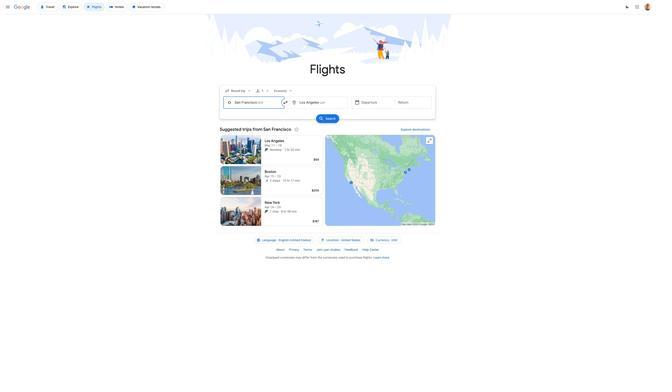 Task type: describe. For each thing, give the bounding box(es) containing it.
Where from? San Francisco SFO text field
[[224, 97, 285, 109]]

Return text field
[[399, 97, 429, 109]]

206 US dollars text field
[[312, 189, 319, 193]]

main menu image
[[5, 4, 10, 10]]

Where to? Los Angeles LAX text field
[[287, 97, 348, 109]]

frontier, spirit, and sun country airlines image
[[265, 179, 268, 183]]

swap origin and destination. image
[[283, 100, 288, 105]]

56 US dollars text field
[[314, 158, 319, 162]]

Departure text field
[[362, 97, 392, 109]]

 image for 'frontier, spirit, and sun country airlines' image
[[281, 179, 282, 183]]



Task type: locate. For each thing, give the bounding box(es) containing it.
frontier image
[[265, 148, 268, 152]]

frontier image
[[265, 210, 268, 213]]

1 vertical spatial  image
[[281, 179, 282, 183]]

suggested trips from san francisco region
[[220, 124, 436, 228]]

1 horizontal spatial  image
[[283, 148, 284, 152]]

0 vertical spatial  image
[[283, 148, 284, 152]]

 image
[[280, 209, 281, 214]]

None field
[[224, 87, 253, 95], [273, 87, 295, 95], [224, 87, 253, 95], [273, 87, 295, 95]]

187 US dollars text field
[[313, 219, 319, 223]]

 image for frontier image
[[283, 148, 284, 152]]

Flight search field
[[217, 85, 439, 124]]

change appearance image
[[623, 2, 633, 12]]

0 horizontal spatial  image
[[281, 179, 282, 183]]

 image right frontier image
[[283, 148, 284, 152]]

 image
[[283, 148, 284, 152], [281, 179, 282, 183]]

 image right 'frontier, spirit, and sun country airlines' image
[[281, 179, 282, 183]]



Task type: vqa. For each thing, say whether or not it's contained in the screenshot.
'Times' popup button
no



